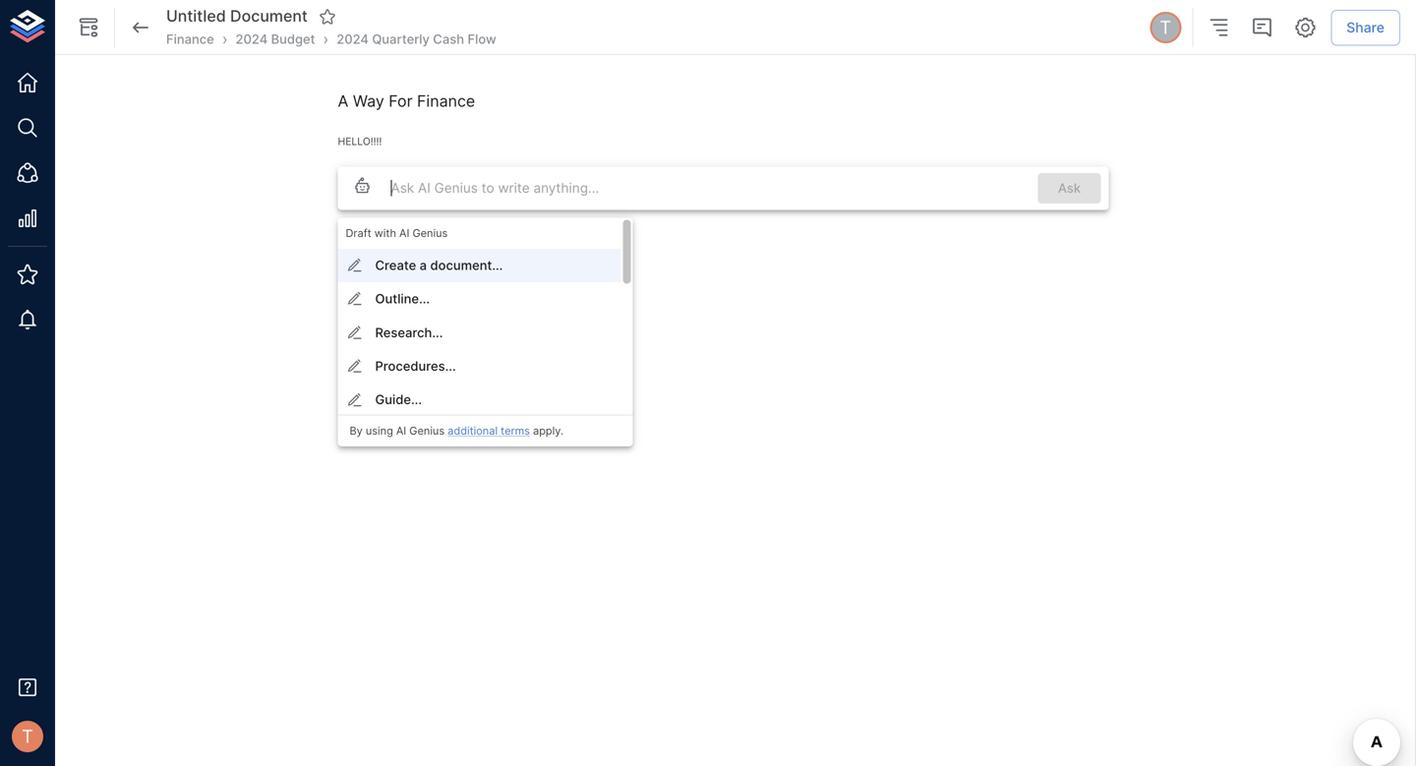 Task type: vqa. For each thing, say whether or not it's contained in the screenshot.
Burton associated with Tim Burton created Marketing Team workspace
no



Task type: locate. For each thing, give the bounding box(es) containing it.
0 horizontal spatial 2024
[[236, 31, 268, 47]]

untitled
[[166, 6, 226, 26]]

finance › 2024 budget › 2024 quarterly cash flow
[[166, 29, 496, 48]]

share
[[1347, 19, 1385, 36]]

ask button
[[1038, 173, 1101, 204]]

›
[[222, 29, 228, 48], [323, 29, 329, 48]]

1 horizontal spatial ›
[[323, 29, 329, 48]]

cash
[[433, 31, 464, 47]]

create a document...
[[375, 258, 503, 273]]

genius up the a
[[413, 227, 448, 240]]

1 horizontal spatial t button
[[1147, 9, 1185, 46]]

quarterly
[[372, 31, 430, 47]]

additional terms link
[[448, 424, 530, 437]]

genius
[[413, 227, 448, 240], [410, 424, 445, 437]]

guide... button
[[338, 383, 621, 417]]

t
[[1160, 17, 1172, 38], [22, 726, 33, 748]]

table of contents image
[[1207, 16, 1231, 39]]

0 vertical spatial t
[[1160, 17, 1172, 38]]

1 vertical spatial ai
[[396, 424, 406, 437]]

comments image
[[1251, 16, 1274, 39]]

2 2024 from the left
[[337, 31, 369, 47]]

› down untitled document
[[222, 29, 228, 48]]

2024 left quarterly
[[337, 31, 369, 47]]

research...
[[375, 325, 443, 340]]

using
[[366, 424, 393, 437]]

genius for with
[[413, 227, 448, 240]]

t button
[[1147, 9, 1185, 46], [6, 715, 49, 758]]

outline... button
[[338, 282, 621, 316]]

ai
[[399, 227, 410, 240], [396, 424, 406, 437]]

document...
[[430, 258, 503, 273]]

1 vertical spatial t button
[[6, 715, 49, 758]]

genius for using
[[410, 424, 445, 437]]

draft with ai genius
[[346, 227, 448, 240]]

0 horizontal spatial finance
[[166, 31, 214, 47]]

2 › from the left
[[323, 29, 329, 48]]

0 horizontal spatial ›
[[222, 29, 228, 48]]

procedures...
[[375, 359, 456, 374]]

finance inside finance › 2024 budget › 2024 quarterly cash flow
[[166, 31, 214, 47]]

by
[[350, 424, 363, 437]]

2024
[[236, 31, 268, 47], [337, 31, 369, 47]]

genius down guide...
[[410, 424, 445, 437]]

share button
[[1331, 10, 1401, 45]]

1 › from the left
[[222, 29, 228, 48]]

additional
[[448, 424, 498, 437]]

1 vertical spatial finance
[[417, 91, 475, 111]]

2024 down untitled document
[[236, 31, 268, 47]]

procedures... button
[[338, 350, 621, 383]]

1 vertical spatial genius
[[410, 424, 445, 437]]

ai right using
[[396, 424, 406, 437]]

by using ai genius additional terms apply.
[[350, 424, 564, 437]]

a
[[338, 91, 349, 111]]

create
[[375, 258, 416, 273]]

0 vertical spatial finance
[[166, 31, 214, 47]]

for
[[389, 91, 413, 111]]

finance down 'untitled'
[[166, 31, 214, 47]]

0 horizontal spatial t
[[22, 726, 33, 748]]

a
[[420, 258, 427, 273]]

1 horizontal spatial 2024
[[337, 31, 369, 47]]

1 2024 from the left
[[236, 31, 268, 47]]

0 vertical spatial ai
[[399, 227, 410, 240]]

› down favorite image
[[323, 29, 329, 48]]

ai right with
[[399, 227, 410, 240]]

finance right for
[[417, 91, 475, 111]]

ask
[[1058, 181, 1081, 196]]

0 vertical spatial genius
[[413, 227, 448, 240]]

finance
[[166, 31, 214, 47], [417, 91, 475, 111]]

ai for using
[[396, 424, 406, 437]]

favorite image
[[319, 8, 336, 25]]



Task type: describe. For each thing, give the bounding box(es) containing it.
2024 budget link
[[236, 30, 315, 48]]

draft
[[346, 227, 372, 240]]

flow
[[468, 31, 496, 47]]

research... button
[[338, 316, 621, 350]]

1 horizontal spatial finance
[[417, 91, 475, 111]]

1 vertical spatial t
[[22, 726, 33, 748]]

outline...
[[375, 291, 430, 307]]

with
[[375, 227, 396, 240]]

Ask AI Genius to write anything... text field
[[391, 179, 1027, 198]]

0 horizontal spatial t button
[[6, 715, 49, 758]]

hello!!!!
[[338, 135, 382, 147]]

terms
[[501, 424, 530, 437]]

ai for with
[[399, 227, 410, 240]]

document
[[230, 6, 308, 26]]

guide...
[[375, 392, 422, 407]]

apply.
[[533, 424, 564, 437]]

untitled document
[[166, 6, 308, 26]]

finance link
[[166, 30, 214, 48]]

create a document... button
[[338, 249, 621, 282]]

1 horizontal spatial t
[[1160, 17, 1172, 38]]

a way for finance
[[338, 91, 475, 111]]

budget
[[271, 31, 315, 47]]

0 vertical spatial t button
[[1147, 9, 1185, 46]]

settings image
[[1294, 16, 1318, 39]]

show wiki image
[[77, 16, 100, 39]]

2024 quarterly cash flow link
[[337, 30, 496, 48]]

go back image
[[129, 16, 152, 39]]

way
[[353, 91, 384, 111]]



